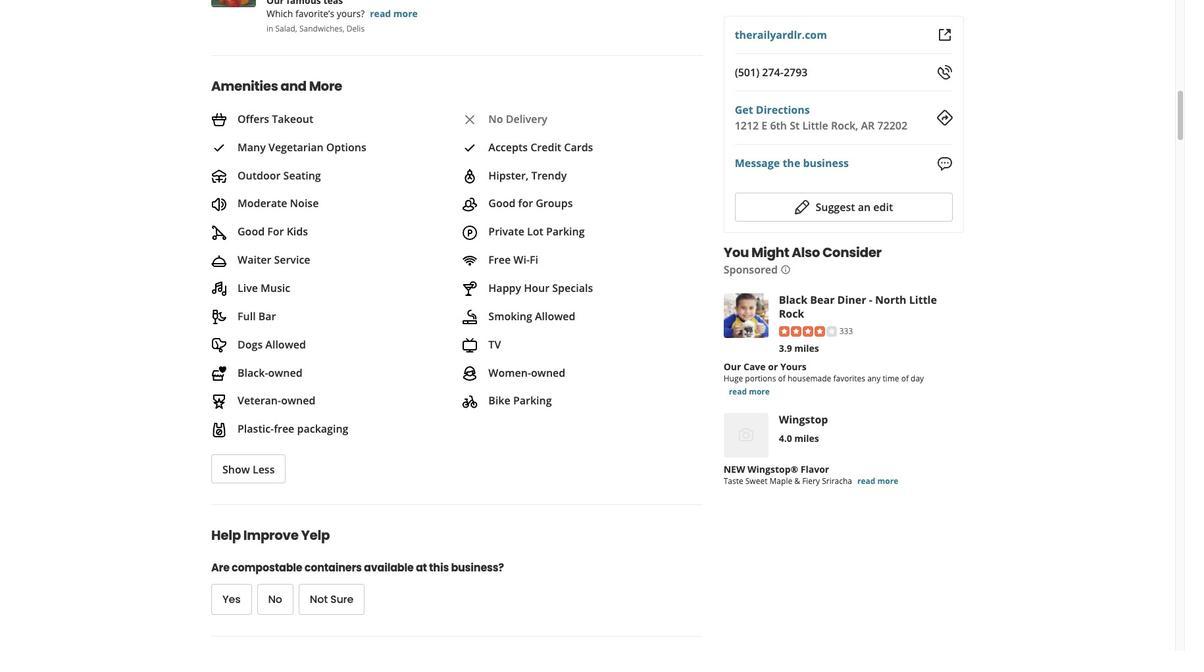 Task type: vqa. For each thing, say whether or not it's contained in the screenshot.
rightmost reviews
no



Task type: describe. For each thing, give the bounding box(es) containing it.
24 message v2 image
[[938, 156, 953, 172]]

also
[[792, 243, 821, 262]]

huge
[[724, 374, 744, 385]]

taste
[[724, 476, 744, 488]]

options
[[326, 140, 367, 154]]

3.9
[[779, 343, 793, 355]]

time
[[883, 374, 900, 385]]

waiter service
[[238, 253, 310, 267]]

which favorite's yours? read more
[[267, 7, 418, 20]]

0 vertical spatial more
[[394, 7, 418, 20]]

sandwiches,
[[300, 23, 345, 34]]

24 ambience v2 image
[[462, 169, 478, 184]]

not sure button
[[299, 585, 365, 616]]

more
[[309, 77, 342, 95]]

our
[[724, 361, 742, 374]]

women-
[[489, 366, 531, 380]]

72202
[[878, 119, 908, 133]]

group inside help improve yelp element
[[211, 585, 610, 616]]

groups
[[536, 196, 573, 211]]

you might also consider
[[724, 243, 882, 262]]

bar
[[259, 309, 276, 324]]

suggest
[[816, 200, 856, 214]]

no delivery
[[489, 112, 548, 126]]

24 directions v2 image
[[938, 110, 953, 126]]

no for no
[[268, 593, 282, 608]]

owned for veteran-
[[281, 394, 316, 408]]

business?
[[451, 561, 504, 576]]

rock
[[779, 307, 805, 321]]

available
[[364, 561, 414, 576]]

amenities and more
[[211, 77, 342, 95]]

owned for women-
[[531, 366, 566, 380]]

service
[[274, 253, 310, 267]]

outdoor seating
[[238, 168, 321, 183]]

(501) 274-2793
[[735, 65, 808, 80]]

read inside our cave or yours huge portions of housemade favorites any time of day read more
[[729, 387, 747, 398]]

outdoor
[[238, 168, 281, 183]]

24 kids v2 image
[[211, 225, 227, 241]]

24 happy hour v2 image
[[462, 281, 478, 297]]

dogs
[[238, 338, 263, 352]]

in salad, sandwiches, delis
[[267, 23, 365, 34]]

favorite's
[[296, 7, 335, 20]]

help improve yelp
[[211, 527, 330, 545]]

veteran-owned
[[238, 394, 316, 408]]

seating
[[284, 168, 321, 183]]

cards
[[564, 140, 594, 154]]

black
[[779, 293, 808, 307]]

no for no delivery
[[489, 112, 503, 126]]

north
[[876, 293, 907, 307]]

24 women owned v2 image
[[462, 366, 478, 382]]

trendy
[[532, 168, 567, 183]]

women-owned
[[489, 366, 566, 380]]

wingstop
[[779, 413, 829, 428]]

yelp
[[301, 527, 330, 545]]

private
[[489, 225, 525, 239]]

help improve yelp element
[[190, 505, 703, 616]]

many vegetarian options
[[238, 140, 367, 154]]

fiery
[[803, 476, 820, 488]]

333
[[840, 326, 854, 337]]

suggest an edit
[[816, 200, 894, 214]]

little inside get directions 1212 e 6th st little rock, ar 72202
[[803, 119, 829, 133]]

show less
[[223, 463, 275, 477]]

business
[[804, 156, 849, 171]]

smoking allowed
[[489, 309, 576, 324]]

message the business button
[[735, 156, 849, 171]]

read more link for wingstop
[[858, 476, 899, 488]]

dogs allowed
[[238, 338, 306, 352]]

1212
[[735, 119, 759, 133]]

yours
[[781, 361, 807, 374]]

free wi-fi
[[489, 253, 539, 267]]

16 info v2 image
[[781, 265, 791, 276]]

which
[[267, 7, 293, 20]]

good for groups
[[489, 196, 573, 211]]

hipster, trendy
[[489, 168, 567, 183]]

plastic-
[[238, 422, 274, 437]]

compostable
[[232, 561, 303, 576]]

many
[[238, 140, 266, 154]]

24 checkmark v2 image for accepts
[[462, 140, 478, 156]]

24 music v2 image
[[211, 281, 227, 297]]

black bear diner - north little rock link
[[779, 293, 938, 321]]

more inside new wingstop® flavor taste sweet maple & fiery sriracha read more
[[878, 476, 899, 488]]

24 phone v2 image
[[938, 65, 953, 80]]

good for good for groups
[[489, 196, 516, 211]]

less
[[253, 463, 275, 477]]

yes
[[223, 593, 241, 608]]

specials
[[553, 281, 593, 296]]

amenities and more element
[[190, 55, 714, 484]]

4.0
[[779, 433, 793, 445]]

packaging
[[297, 422, 349, 437]]

24 outdoor seating v2 image
[[211, 169, 227, 184]]

music
[[261, 281, 290, 296]]

free
[[274, 422, 295, 437]]

ar
[[862, 119, 875, 133]]

st
[[790, 119, 800, 133]]

miles inside wingstop 4.0 miles
[[795, 433, 820, 445]]

read inside new wingstop® flavor taste sweet maple & fiery sriracha read more
[[858, 476, 876, 488]]

24 bicycle v2 image
[[462, 394, 478, 410]]

hour
[[524, 281, 550, 296]]

improve
[[243, 527, 299, 545]]

consider
[[823, 243, 882, 262]]

1 of from the left
[[779, 374, 786, 385]]

message
[[735, 156, 780, 171]]

happy hour specials
[[489, 281, 593, 296]]

black bear diner - north little rock
[[779, 293, 938, 321]]

wingstop®
[[748, 464, 799, 476]]



Task type: locate. For each thing, give the bounding box(es) containing it.
2 horizontal spatial read more link
[[858, 476, 899, 488]]

0 horizontal spatial read more link
[[370, 7, 418, 20]]

24 waiter v2 image
[[211, 253, 227, 269]]

allowed
[[535, 309, 576, 324], [266, 338, 306, 352]]

diner
[[838, 293, 867, 307]]

no button
[[257, 585, 294, 616]]

little right st
[[803, 119, 829, 133]]

new
[[724, 464, 746, 476]]

directions
[[756, 103, 810, 117]]

housemade
[[788, 374, 832, 385]]

0 vertical spatial parking
[[546, 225, 585, 239]]

therailyardlr.com link
[[735, 28, 828, 42]]

24 checkmark v2 image
[[211, 140, 227, 156], [462, 140, 478, 156]]

1 vertical spatial read more link
[[729, 387, 770, 398]]

read
[[370, 7, 391, 20], [729, 387, 747, 398], [858, 476, 876, 488]]

of right or
[[779, 374, 786, 385]]

little right north
[[910, 293, 938, 307]]

show
[[223, 463, 250, 477]]

0 vertical spatial read
[[370, 7, 391, 20]]

(501)
[[735, 65, 760, 80]]

offers takeout
[[238, 112, 314, 126]]

parking down women-owned
[[514, 394, 552, 408]]

1 horizontal spatial read
[[729, 387, 747, 398]]

show less button
[[211, 455, 286, 484]]

tv
[[489, 338, 501, 352]]

good left "for" in the top left of the page
[[238, 225, 265, 239]]

1 horizontal spatial little
[[910, 293, 938, 307]]

1 horizontal spatial read more link
[[729, 387, 770, 398]]

24 bone v2 image
[[211, 338, 227, 354]]

veteran-
[[238, 394, 281, 408]]

0 vertical spatial good
[[489, 196, 516, 211]]

delis
[[347, 23, 365, 34]]

sponsored
[[724, 263, 778, 277]]

0 horizontal spatial more
[[394, 7, 418, 20]]

24 veteran owned v2 image
[[211, 394, 227, 410]]

more
[[394, 7, 418, 20], [749, 387, 770, 398], [878, 476, 899, 488]]

of left day on the bottom right of the page
[[902, 374, 909, 385]]

2 vertical spatial read more link
[[858, 476, 899, 488]]

good for good for kids
[[238, 225, 265, 239]]

wingstop link
[[779, 413, 829, 428]]

bear
[[811, 293, 835, 307]]

0 horizontal spatial no
[[268, 593, 282, 608]]

free
[[489, 253, 511, 267]]

no down compostable
[[268, 593, 282, 608]]

favorites
[[834, 374, 866, 385]]

24 checkmark v2 image down 24 shopping v2 icon
[[211, 140, 227, 156]]

1 24 checkmark v2 image from the left
[[211, 140, 227, 156]]

0 horizontal spatial little
[[803, 119, 829, 133]]

miles down 4 star rating 'image'
[[795, 343, 820, 355]]

1 horizontal spatial good
[[489, 196, 516, 211]]

read more link right sriracha
[[858, 476, 899, 488]]

1 vertical spatial miles
[[795, 433, 820, 445]]

0 vertical spatial miles
[[795, 343, 820, 355]]

24 wifi v2 image
[[462, 253, 478, 269]]

1 vertical spatial allowed
[[266, 338, 306, 352]]

not
[[310, 593, 328, 608]]

1 horizontal spatial more
[[749, 387, 770, 398]]

allowed up black-owned
[[266, 338, 306, 352]]

owned up the plastic-free packaging
[[281, 394, 316, 408]]

1 horizontal spatial 24 checkmark v2 image
[[462, 140, 478, 156]]

containers
[[305, 561, 362, 576]]

more right the yours?
[[394, 7, 418, 20]]

of
[[779, 374, 786, 385], [902, 374, 909, 385]]

you
[[724, 243, 749, 262]]

owned for black-
[[268, 366, 303, 380]]

owned up veteran-owned in the bottom of the page
[[268, 366, 303, 380]]

sweet
[[746, 476, 768, 488]]

moderate
[[238, 196, 287, 211]]

2 vertical spatial more
[[878, 476, 899, 488]]

owned
[[268, 366, 303, 380], [531, 366, 566, 380], [281, 394, 316, 408]]

0 vertical spatial no
[[489, 112, 503, 126]]

hipster,
[[489, 168, 529, 183]]

an
[[858, 200, 871, 214]]

24 television v2 image
[[462, 338, 478, 354]]

24 groups v2 image
[[462, 197, 478, 213]]

1 vertical spatial no
[[268, 593, 282, 608]]

0 horizontal spatial read
[[370, 7, 391, 20]]

yours?
[[337, 7, 365, 20]]

wingstop image
[[724, 414, 769, 459], [739, 427, 754, 443]]

1 horizontal spatial no
[[489, 112, 503, 126]]

24 parking v2 image
[[462, 225, 478, 241]]

not sure
[[310, 593, 354, 608]]

read more link right the yours?
[[370, 7, 418, 20]]

more inside our cave or yours huge portions of housemade favorites any time of day read more
[[749, 387, 770, 398]]

live
[[238, 281, 258, 296]]

cave
[[744, 361, 766, 374]]

parking right lot
[[546, 225, 585, 239]]

might
[[752, 243, 790, 262]]

salad,
[[276, 23, 297, 34]]

4 star rating image
[[779, 327, 837, 337]]

e
[[762, 119, 768, 133]]

6th
[[771, 119, 788, 133]]

plastic-free packaging
[[238, 422, 349, 437]]

read right the yours?
[[370, 7, 391, 20]]

24 smoking v2 image
[[462, 310, 478, 325]]

more right sriracha
[[878, 476, 899, 488]]

at
[[416, 561, 427, 576]]

waiter
[[238, 253, 271, 267]]

little inside black bear diner - north little rock
[[910, 293, 938, 307]]

kids
[[287, 225, 308, 239]]

portions
[[746, 374, 777, 385]]

good left for
[[489, 196, 516, 211]]

and
[[281, 77, 307, 95]]

takeout
[[272, 112, 314, 126]]

more down the portions
[[749, 387, 770, 398]]

2 of from the left
[[902, 374, 909, 385]]

offers
[[238, 112, 269, 126]]

1 vertical spatial parking
[[514, 394, 552, 408]]

read down huge
[[729, 387, 747, 398]]

2 vertical spatial read
[[858, 476, 876, 488]]

accepts
[[489, 140, 528, 154]]

no
[[489, 112, 503, 126], [268, 593, 282, 608]]

0 horizontal spatial of
[[779, 374, 786, 385]]

1 vertical spatial little
[[910, 293, 938, 307]]

-
[[870, 293, 873, 307]]

group containing yes
[[211, 585, 610, 616]]

24 black owned v2 image
[[211, 366, 227, 382]]

read more link for black bear diner - north little rock
[[729, 387, 770, 398]]

0 vertical spatial little
[[803, 119, 829, 133]]

delivery
[[506, 112, 548, 126]]

read right sriracha
[[858, 476, 876, 488]]

fi
[[530, 253, 539, 267]]

0 vertical spatial allowed
[[535, 309, 576, 324]]

1 vertical spatial more
[[749, 387, 770, 398]]

bike
[[489, 394, 511, 408]]

bike parking
[[489, 394, 552, 408]]

for
[[268, 225, 284, 239]]

group
[[211, 585, 610, 616]]

vegetarian
[[269, 140, 324, 154]]

allowed for smoking allowed
[[535, 309, 576, 324]]

get directions 1212 e 6th st little rock, ar 72202
[[735, 103, 908, 133]]

no inside button
[[268, 593, 282, 608]]

read more link down the portions
[[729, 387, 770, 398]]

any
[[868, 374, 881, 385]]

the
[[783, 156, 801, 171]]

3.9 miles
[[779, 343, 820, 355]]

noise
[[290, 196, 319, 211]]

2 horizontal spatial more
[[878, 476, 899, 488]]

&
[[795, 476, 801, 488]]

2 miles from the top
[[795, 433, 820, 445]]

24 checkmark v2 image up 24 ambience v2 icon
[[462, 140, 478, 156]]

happy
[[489, 281, 522, 296]]

for
[[519, 196, 533, 211]]

24 pencil v2 image
[[795, 199, 811, 215]]

0 vertical spatial read more link
[[370, 7, 418, 20]]

24 close v2 image
[[462, 112, 478, 128]]

1 horizontal spatial of
[[902, 374, 909, 385]]

wingstop 4.0 miles
[[779, 413, 829, 445]]

no inside amenities and more element
[[489, 112, 503, 126]]

allowed down happy hour specials
[[535, 309, 576, 324]]

24 nightlife v2 image
[[211, 310, 227, 325]]

1 miles from the top
[[795, 343, 820, 355]]

black bear diner - north little rock image
[[724, 293, 769, 338]]

owned up bike parking
[[531, 366, 566, 380]]

rock,
[[832, 119, 859, 133]]

24 shopping v2 image
[[211, 112, 227, 128]]

new wingstop® flavor taste sweet maple & fiery sriracha read more
[[724, 464, 899, 488]]

allowed for dogs allowed
[[266, 338, 306, 352]]

24 sound on v2 image
[[211, 197, 227, 213]]

24 external link v2 image
[[938, 27, 953, 43]]

24 checkmark v2 image for many
[[211, 140, 227, 156]]

miles
[[795, 343, 820, 355], [795, 433, 820, 445]]

no right 24 close v2 icon
[[489, 112, 503, 126]]

help
[[211, 527, 241, 545]]

2 horizontal spatial read
[[858, 476, 876, 488]]

0 horizontal spatial good
[[238, 225, 265, 239]]

1 vertical spatial read
[[729, 387, 747, 398]]

good
[[489, 196, 516, 211], [238, 225, 265, 239]]

ask the community element
[[211, 637, 703, 652]]

24 plastic free packaging v2 image
[[211, 423, 227, 438]]

274-
[[763, 65, 784, 80]]

1 vertical spatial good
[[238, 225, 265, 239]]

good for kids
[[238, 225, 308, 239]]

credit
[[531, 140, 562, 154]]

miles down the wingstop at the bottom
[[795, 433, 820, 445]]

0 horizontal spatial allowed
[[266, 338, 306, 352]]

flavor
[[801, 464, 830, 476]]

0 horizontal spatial 24 checkmark v2 image
[[211, 140, 227, 156]]

our cave or yours huge portions of housemade favorites any time of day read more
[[724, 361, 925, 398]]

moderate noise
[[238, 196, 319, 211]]

2 24 checkmark v2 image from the left
[[462, 140, 478, 156]]

1 horizontal spatial allowed
[[535, 309, 576, 324]]



